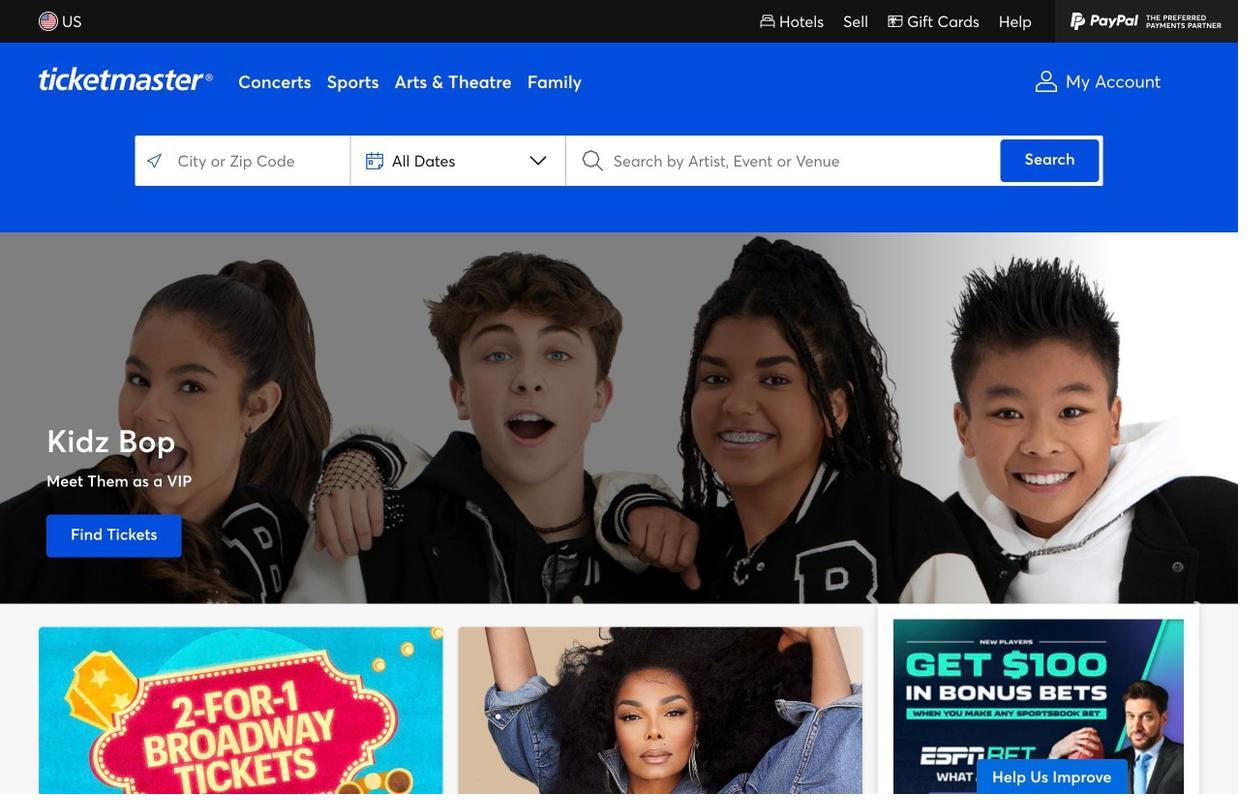 Task type: locate. For each thing, give the bounding box(es) containing it.
None search field
[[135, 136, 1103, 186]]

City or Zip Code field
[[139, 139, 346, 182]]

advertisement element
[[894, 619, 1184, 794]]

menu inside main navigation 'element'
[[230, 43, 1018, 120]]

paypal preferred payments partner image
[[1055, 0, 1238, 43]]

menu
[[230, 43, 1018, 120]]



Task type: vqa. For each thing, say whether or not it's contained in the screenshot.
"Harney-" on the top left of the page
no



Task type: describe. For each thing, give the bounding box(es) containing it.
main navigation element
[[0, 0, 1238, 120]]

Search by Artist, Event or Venue text field
[[605, 139, 997, 182]]



